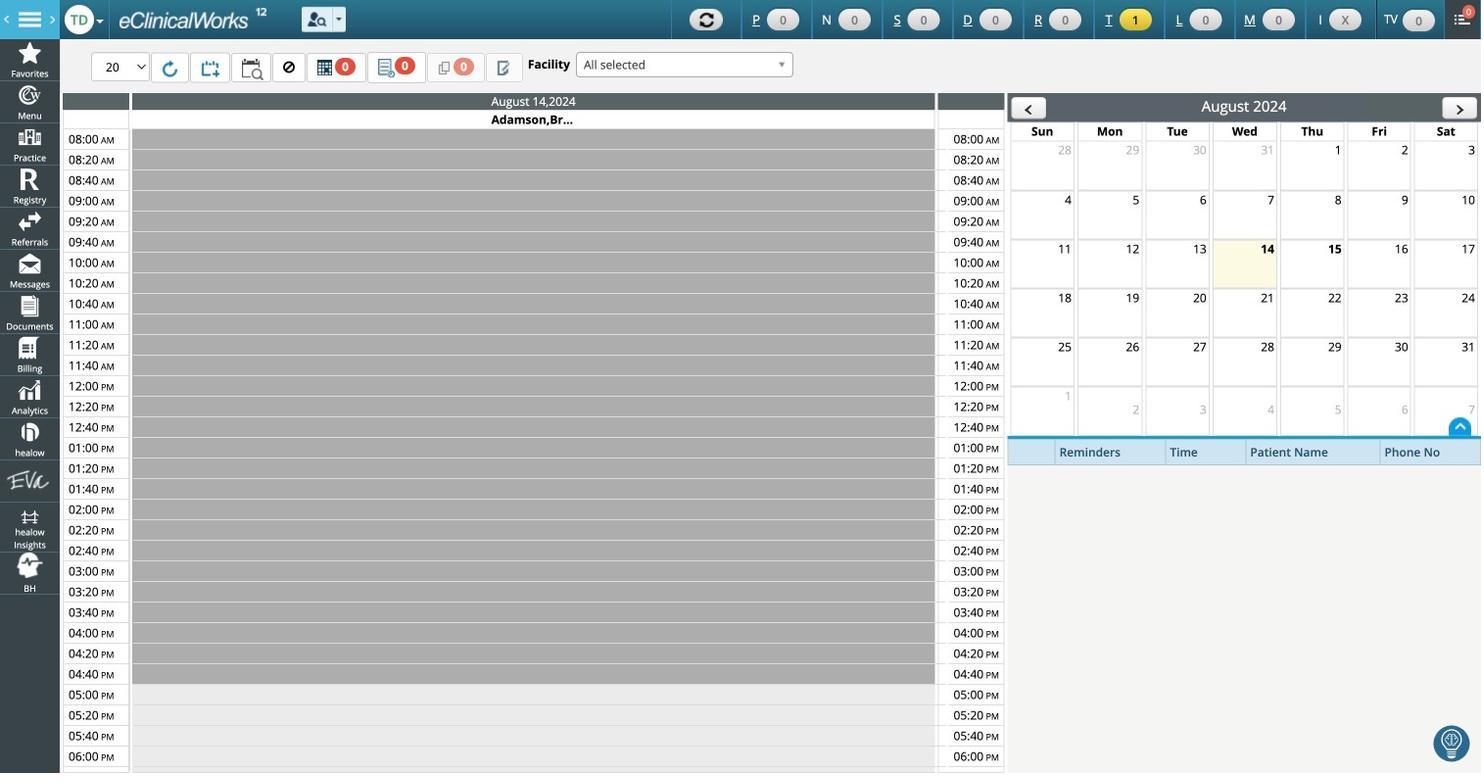 Task type: describe. For each thing, give the bounding box(es) containing it.
bump list image
[[317, 60, 332, 75]]

appointment search & multiple appointment booking image
[[242, 59, 267, 80]]

nav image
[[19, 12, 41, 27]]

copy image
[[438, 60, 451, 75]]

refresh scheduler image
[[162, 60, 178, 77]]

rightarrow image
[[4, 15, 10, 25]]

leftarrow image
[[49, 16, 55, 25]]

block image
[[283, 61, 295, 73]]

paste appointment image
[[497, 60, 509, 75]]



Task type: locate. For each thing, give the bounding box(es) containing it.
left single arrow image
[[1022, 95, 1036, 122]]

right single arrow image
[[1453, 95, 1467, 122]]

single appointment image
[[201, 60, 219, 77]]



Task type: vqa. For each thing, say whether or not it's contained in the screenshot.
left single arrow icon at right
yes



